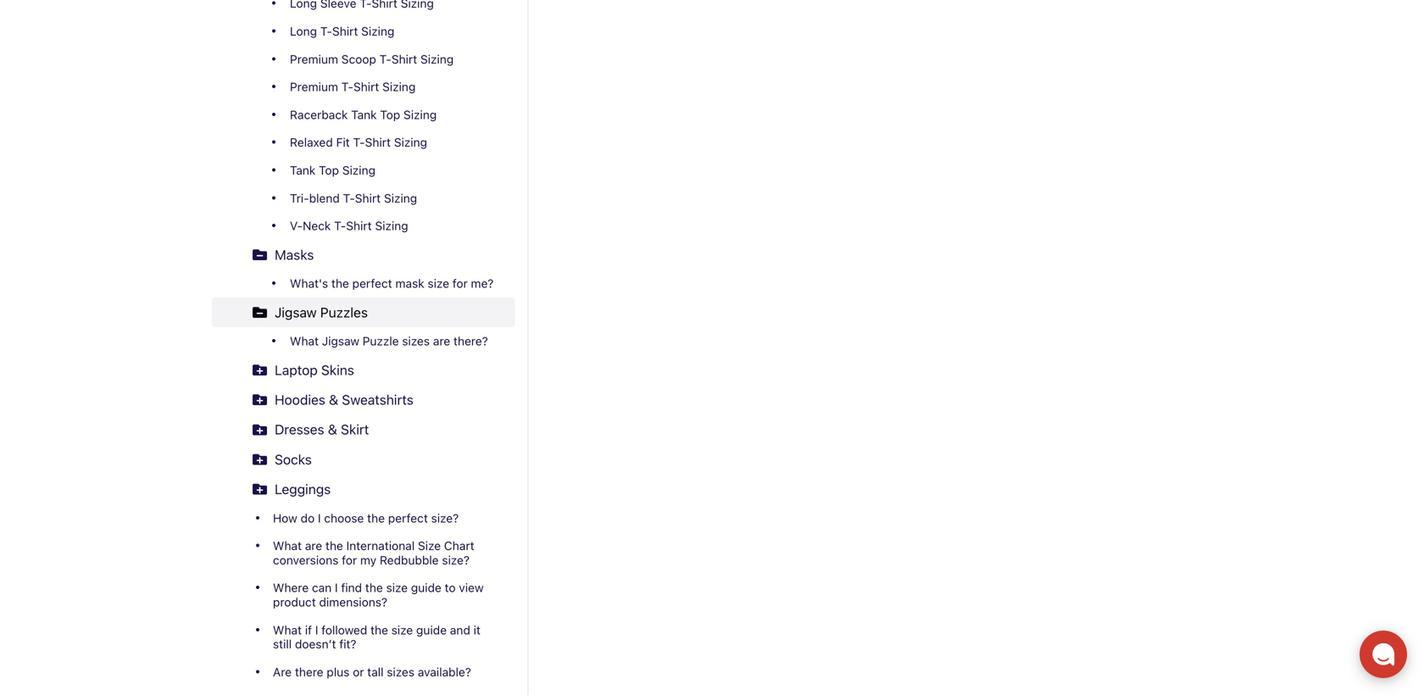 Task type: describe. For each thing, give the bounding box(es) containing it.
jigsaw puzzles link
[[212, 298, 515, 327]]

are there plus or tall sizes available? link
[[212, 658, 515, 686]]

conversions
[[273, 553, 339, 567]]

are there plus or tall sizes available?
[[273, 665, 471, 679]]

the for choose
[[367, 511, 385, 525]]

plus
[[327, 665, 350, 679]]

v-neck t-shirt sizing link
[[239, 212, 515, 240]]

fit?
[[339, 637, 357, 651]]

long t-shirt sizing link
[[239, 17, 515, 45]]

what's
[[290, 277, 328, 291]]

tri-blend t-shirt sizing link
[[239, 184, 515, 212]]

what for what jigsaw puzzle sizes are there?
[[290, 334, 319, 348]]

dimensions?
[[319, 595, 388, 609]]

guide for to
[[411, 581, 442, 595]]

relaxed fit t-shirt sizing link
[[239, 129, 515, 156]]

there
[[295, 665, 324, 679]]

neck
[[303, 219, 331, 233]]

are inside "what are the international size chart conversions for my redbubble size?"
[[305, 539, 322, 553]]

jigsaw puzzles
[[275, 304, 368, 320]]

the for followed
[[371, 623, 388, 637]]

size for and
[[392, 623, 413, 637]]

masks
[[275, 247, 314, 263]]

t- right long
[[320, 24, 332, 38]]

puzzle
[[363, 334, 399, 348]]

long
[[290, 24, 317, 38]]

relaxed fit t-shirt sizing
[[290, 135, 427, 149]]

sizing inside tank top sizing link
[[342, 163, 376, 177]]

leggings link
[[212, 475, 515, 504]]

1 horizontal spatial for
[[453, 277, 468, 291]]

the inside "what are the international size chart conversions for my redbubble size?"
[[326, 539, 343, 553]]

premium scoop t-shirt sizing
[[290, 52, 454, 66]]

how do i choose the perfect size? link
[[212, 504, 515, 532]]

open chat image
[[1372, 643, 1396, 667]]

leggings
[[275, 481, 331, 498]]

dresses & skirt
[[275, 422, 369, 438]]

v-
[[290, 219, 303, 233]]

1 horizontal spatial tank
[[351, 108, 377, 122]]

tall
[[367, 665, 384, 679]]

shirt for fit
[[365, 135, 391, 149]]

t- for fit
[[353, 135, 365, 149]]

chart
[[444, 539, 475, 553]]

what for what if i followed the size guide and it still doesn't fit?
[[273, 623, 302, 637]]

product
[[273, 595, 316, 609]]

i for if
[[315, 623, 318, 637]]

what are the international size chart conversions for my redbubble size?
[[273, 539, 475, 567]]

sweatshirts
[[342, 392, 414, 408]]

sizing inside long t-shirt sizing link
[[361, 24, 395, 38]]

socks
[[275, 452, 312, 468]]

still
[[273, 637, 292, 651]]

1 vertical spatial tank
[[290, 163, 316, 177]]

t- for blend
[[343, 191, 355, 205]]

what if i followed the size guide and it still doesn't fit?
[[273, 623, 481, 651]]

the up puzzles at the top left of the page
[[332, 277, 349, 291]]

t- down scoop
[[342, 80, 354, 94]]

skirt
[[341, 422, 369, 438]]

if
[[305, 623, 312, 637]]

how
[[273, 511, 298, 525]]

laptop
[[275, 362, 318, 378]]

1 vertical spatial sizes
[[387, 665, 415, 679]]

laptop skins link
[[212, 355, 515, 385]]

puzzles
[[320, 304, 368, 320]]

mask
[[396, 277, 425, 291]]

relaxed
[[290, 135, 333, 149]]

view
[[459, 581, 484, 595]]

v-neck t-shirt sizing
[[290, 219, 408, 233]]

hoodies
[[275, 392, 326, 408]]

to
[[445, 581, 456, 595]]

and
[[450, 623, 471, 637]]

sizing inside 'tri-blend t-shirt sizing' link
[[384, 191, 417, 205]]

laptop skins
[[275, 362, 354, 378]]

or
[[353, 665, 364, 679]]

shirt up scoop
[[332, 24, 358, 38]]

available?
[[418, 665, 471, 679]]

premium t-shirt sizing link
[[239, 73, 515, 101]]

premium for premium t-shirt sizing
[[290, 80, 338, 94]]

premium t-shirt sizing
[[290, 80, 416, 94]]

what's the perfect mask size for me?
[[290, 277, 494, 291]]



Task type: locate. For each thing, give the bounding box(es) containing it.
choose
[[324, 511, 364, 525]]

sizing down "racerback tank top sizing" link
[[394, 135, 427, 149]]

the down where can i find the size guide to view product dimensions?
[[371, 623, 388, 637]]

tank top sizing link
[[239, 156, 515, 184]]

shirt down "racerback tank top sizing" link
[[365, 135, 391, 149]]

shirt for neck
[[346, 219, 372, 233]]

socks link
[[212, 445, 515, 475]]

top
[[380, 108, 400, 122], [319, 163, 339, 177]]

top up blend
[[319, 163, 339, 177]]

guide left to
[[411, 581, 442, 595]]

where
[[273, 581, 309, 595]]

shirt for scoop
[[392, 52, 417, 66]]

the up 'international'
[[367, 511, 385, 525]]

t- right neck
[[334, 219, 346, 233]]

premium down long
[[290, 52, 338, 66]]

& for dresses
[[328, 422, 337, 438]]

tri-blend t-shirt sizing
[[290, 191, 417, 205]]

shirt up racerback tank top sizing
[[354, 80, 379, 94]]

2 premium from the top
[[290, 80, 338, 94]]

followed
[[322, 623, 367, 637]]

0 vertical spatial sizes
[[402, 334, 430, 348]]

size down redbubble
[[386, 581, 408, 595]]

the
[[332, 277, 349, 291], [367, 511, 385, 525], [326, 539, 343, 553], [365, 581, 383, 595], [371, 623, 388, 637]]

premium
[[290, 52, 338, 66], [290, 80, 338, 94]]

1 vertical spatial what
[[273, 539, 302, 553]]

size? up chart
[[431, 511, 459, 525]]

0 vertical spatial perfect
[[352, 277, 392, 291]]

t- right scoop
[[380, 52, 392, 66]]

top down the premium t-shirt sizing link
[[380, 108, 400, 122]]

1 vertical spatial size?
[[442, 553, 470, 567]]

doesn't
[[295, 637, 336, 651]]

sizing
[[361, 24, 395, 38], [421, 52, 454, 66], [383, 80, 416, 94], [404, 108, 437, 122], [394, 135, 427, 149], [342, 163, 376, 177], [384, 191, 417, 205], [375, 219, 408, 233]]

0 vertical spatial what
[[290, 334, 319, 348]]

i inside 'link'
[[318, 511, 321, 525]]

for inside "what are the international size chart conversions for my redbubble size?"
[[342, 553, 357, 567]]

what
[[290, 334, 319, 348], [273, 539, 302, 553], [273, 623, 302, 637]]

there?
[[454, 334, 488, 348]]

shirt for blend
[[355, 191, 381, 205]]

for left my
[[342, 553, 357, 567]]

jigsaw
[[275, 304, 317, 320], [322, 334, 360, 348]]

shirt
[[332, 24, 358, 38], [392, 52, 417, 66], [354, 80, 379, 94], [365, 135, 391, 149], [355, 191, 381, 205], [346, 219, 372, 233]]

racerback tank top sizing
[[290, 108, 437, 122]]

size? inside 'link'
[[431, 511, 459, 525]]

tank
[[351, 108, 377, 122], [290, 163, 316, 177]]

sizing up premium scoop t-shirt sizing link at the left of the page
[[361, 24, 395, 38]]

what inside the what if i followed the size guide and it still doesn't fit?
[[273, 623, 302, 637]]

perfect down the masks link
[[352, 277, 392, 291]]

& left the skirt
[[328, 422, 337, 438]]

guide left and
[[416, 623, 447, 637]]

sizing down relaxed fit t-shirt sizing
[[342, 163, 376, 177]]

0 vertical spatial are
[[433, 334, 451, 348]]

i right "do"
[[318, 511, 321, 525]]

1 vertical spatial premium
[[290, 80, 338, 94]]

premium scoop t-shirt sizing link
[[239, 45, 515, 73]]

shirt down tank top sizing link
[[355, 191, 381, 205]]

jigsaw down what's
[[275, 304, 317, 320]]

1 vertical spatial for
[[342, 553, 357, 567]]

tank up relaxed fit t-shirt sizing
[[351, 108, 377, 122]]

size down where can i find the size guide to view product dimensions?
[[392, 623, 413, 637]]

0 vertical spatial top
[[380, 108, 400, 122]]

perfect
[[352, 277, 392, 291], [388, 511, 428, 525]]

1 vertical spatial guide
[[416, 623, 447, 637]]

what for what are the international size chart conversions for my redbubble size?
[[273, 539, 302, 553]]

t- right blend
[[343, 191, 355, 205]]

what jigsaw puzzle sizes are there? link
[[239, 327, 515, 355]]

size?
[[431, 511, 459, 525], [442, 553, 470, 567]]

1 horizontal spatial jigsaw
[[322, 334, 360, 348]]

it
[[474, 623, 481, 637]]

size
[[418, 539, 441, 553]]

tank top sizing
[[290, 163, 376, 177]]

sizing down the premium t-shirt sizing link
[[404, 108, 437, 122]]

premium up racerback
[[290, 80, 338, 94]]

are up the conversions
[[305, 539, 322, 553]]

size
[[428, 277, 450, 291], [386, 581, 408, 595], [392, 623, 413, 637]]

1 vertical spatial jigsaw
[[322, 334, 360, 348]]

are left there?
[[433, 334, 451, 348]]

sizes right tall
[[387, 665, 415, 679]]

perfect inside 'link'
[[388, 511, 428, 525]]

2 vertical spatial size
[[392, 623, 413, 637]]

1 vertical spatial top
[[319, 163, 339, 177]]

size? down chart
[[442, 553, 470, 567]]

0 vertical spatial i
[[318, 511, 321, 525]]

sizing inside the premium t-shirt sizing link
[[383, 80, 416, 94]]

sizes right puzzle in the left of the page
[[402, 334, 430, 348]]

the inside the what if i followed the size guide and it still doesn't fit?
[[371, 623, 388, 637]]

& down skins
[[329, 392, 339, 408]]

racerback tank top sizing link
[[239, 101, 515, 129]]

for left me?
[[453, 277, 468, 291]]

t- right fit
[[353, 135, 365, 149]]

0 horizontal spatial for
[[342, 553, 357, 567]]

masks link
[[212, 240, 515, 270]]

0 horizontal spatial are
[[305, 539, 322, 553]]

0 vertical spatial for
[[453, 277, 468, 291]]

size for to
[[386, 581, 408, 595]]

0 horizontal spatial jigsaw
[[275, 304, 317, 320]]

1 premium from the top
[[290, 52, 338, 66]]

the inside where can i find the size guide to view product dimensions?
[[365, 581, 383, 595]]

dresses
[[275, 422, 324, 438]]

tri-
[[290, 191, 309, 205]]

guide inside where can i find the size guide to view product dimensions?
[[411, 581, 442, 595]]

1 vertical spatial i
[[335, 581, 338, 595]]

2 vertical spatial i
[[315, 623, 318, 637]]

i right can
[[335, 581, 338, 595]]

what's the perfect mask size for me? link
[[239, 270, 515, 298]]

sizing down tank top sizing link
[[384, 191, 417, 205]]

sizing inside "relaxed fit t-shirt sizing" link
[[394, 135, 427, 149]]

my
[[360, 553, 377, 567]]

i for can
[[335, 581, 338, 595]]

the for find
[[365, 581, 383, 595]]

long t-shirt sizing
[[290, 24, 395, 38]]

2 vertical spatial what
[[273, 623, 302, 637]]

hoodies & sweatshirts link
[[212, 385, 515, 415]]

size inside where can i find the size guide to view product dimensions?
[[386, 581, 408, 595]]

guide for and
[[416, 623, 447, 637]]

1 vertical spatial &
[[328, 422, 337, 438]]

t- for neck
[[334, 219, 346, 233]]

0 vertical spatial guide
[[411, 581, 442, 595]]

0 vertical spatial &
[[329, 392, 339, 408]]

sizing down premium scoop t-shirt sizing link at the left of the page
[[383, 80, 416, 94]]

what up the conversions
[[273, 539, 302, 553]]

1 vertical spatial are
[[305, 539, 322, 553]]

1 horizontal spatial top
[[380, 108, 400, 122]]

jigsaw down puzzles at the top left of the page
[[322, 334, 360, 348]]

1 vertical spatial perfect
[[388, 511, 428, 525]]

are
[[273, 665, 292, 679]]

can
[[312, 581, 332, 595]]

the inside 'link'
[[367, 511, 385, 525]]

perfect up size
[[388, 511, 428, 525]]

premium for premium scoop t-shirt sizing
[[290, 52, 338, 66]]

size inside the what if i followed the size guide and it still doesn't fit?
[[392, 623, 413, 637]]

fit
[[336, 135, 350, 149]]

what jigsaw puzzle sizes are there?
[[290, 334, 488, 348]]

& for hoodies
[[329, 392, 339, 408]]

how do i choose the perfect size?
[[273, 511, 459, 525]]

sizes
[[402, 334, 430, 348], [387, 665, 415, 679]]

guide inside the what if i followed the size guide and it still doesn't fit?
[[416, 623, 447, 637]]

sizing down long t-shirt sizing link
[[421, 52, 454, 66]]

0 vertical spatial jigsaw
[[275, 304, 317, 320]]

0 vertical spatial tank
[[351, 108, 377, 122]]

shirt down long t-shirt sizing link
[[392, 52, 417, 66]]

t-
[[320, 24, 332, 38], [380, 52, 392, 66], [342, 80, 354, 94], [353, 135, 365, 149], [343, 191, 355, 205], [334, 219, 346, 233]]

tank up tri-
[[290, 163, 316, 177]]

0 horizontal spatial top
[[319, 163, 339, 177]]

t- for scoop
[[380, 52, 392, 66]]

what are the international size chart conversions for my redbubble size? link
[[212, 532, 515, 574]]

sizing inside premium scoop t-shirt sizing link
[[421, 52, 454, 66]]

sizing inside v-neck t-shirt sizing link
[[375, 219, 408, 233]]

guide
[[411, 581, 442, 595], [416, 623, 447, 637]]

1 vertical spatial size
[[386, 581, 408, 595]]

racerback
[[290, 108, 348, 122]]

the right find
[[365, 581, 383, 595]]

me?
[[471, 277, 494, 291]]

i
[[318, 511, 321, 525], [335, 581, 338, 595], [315, 623, 318, 637]]

scoop
[[342, 52, 376, 66]]

size? inside "what are the international size chart conversions for my redbubble size?"
[[442, 553, 470, 567]]

where can i find the size guide to view product dimensions? link
[[212, 574, 515, 616]]

1 horizontal spatial are
[[433, 334, 451, 348]]

what up still
[[273, 623, 302, 637]]

where can i find the size guide to view product dimensions?
[[273, 581, 484, 609]]

dresses & skirt link
[[212, 415, 515, 445]]

do
[[301, 511, 315, 525]]

shirt down 'tri-blend t-shirt sizing'
[[346, 219, 372, 233]]

0 vertical spatial size
[[428, 277, 450, 291]]

what up laptop
[[290, 334, 319, 348]]

hoodies & sweatshirts
[[275, 392, 414, 408]]

i right if
[[315, 623, 318, 637]]

i inside the what if i followed the size guide and it still doesn't fit?
[[315, 623, 318, 637]]

0 vertical spatial premium
[[290, 52, 338, 66]]

the down choose
[[326, 539, 343, 553]]

sizing down 'tri-blend t-shirt sizing' link
[[375, 219, 408, 233]]

find
[[341, 581, 362, 595]]

redbubble
[[380, 553, 439, 567]]

international
[[347, 539, 415, 553]]

0 vertical spatial size?
[[431, 511, 459, 525]]

i for do
[[318, 511, 321, 525]]

blend
[[309, 191, 340, 205]]

sizing inside "racerback tank top sizing" link
[[404, 108, 437, 122]]

what inside "what are the international size chart conversions for my redbubble size?"
[[273, 539, 302, 553]]

i inside where can i find the size guide to view product dimensions?
[[335, 581, 338, 595]]

skins
[[321, 362, 354, 378]]

0 horizontal spatial tank
[[290, 163, 316, 177]]

size right the mask
[[428, 277, 450, 291]]

what if i followed the size guide and it still doesn't fit? link
[[212, 616, 515, 658]]



Task type: vqa. For each thing, say whether or not it's contained in the screenshot.
the "troubleshooting"
no



